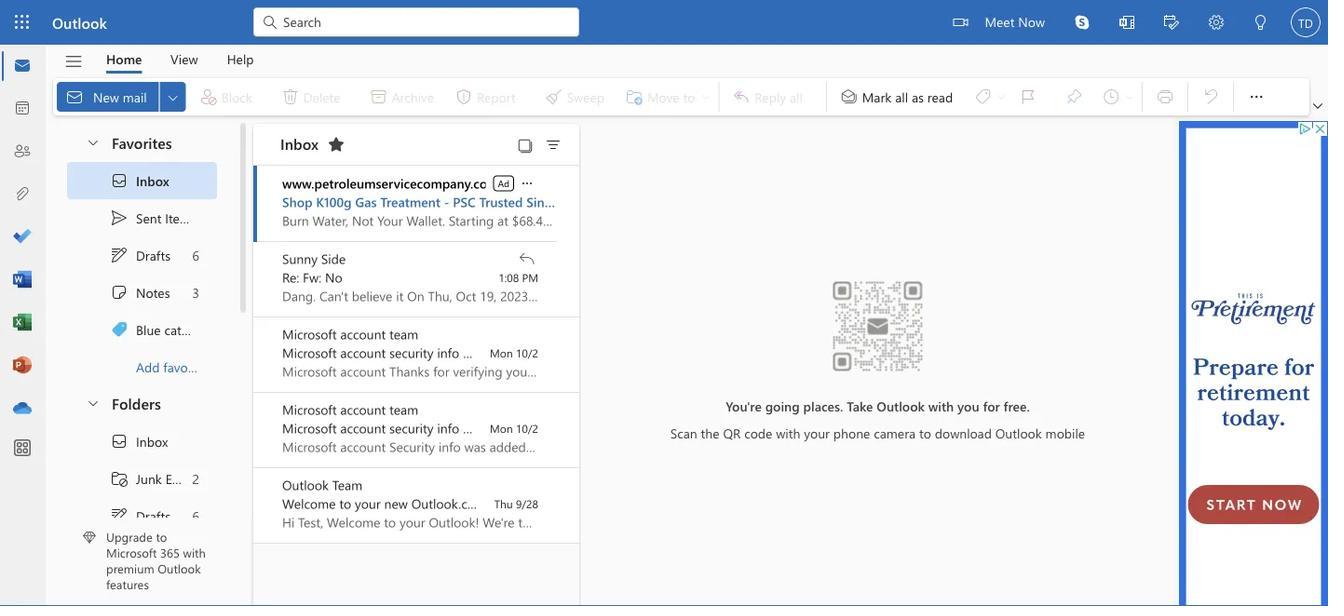Task type: describe. For each thing, give the bounding box(es) containing it.

[[518, 250, 537, 268]]

junk
[[136, 470, 162, 487]]

favorites tree item
[[67, 125, 217, 162]]

security for was
[[390, 420, 434, 437]]

burn
[[282, 212, 309, 229]]

inbox 
[[280, 133, 346, 154]]

microsoft account security info verification
[[282, 344, 526, 361]]

 drafts for 
[[110, 246, 171, 265]]

re: fw: no
[[282, 269, 343, 286]]

outlook inside 'upgrade to microsoft 365 with premium outlook features'
[[158, 561, 201, 577]]

upgrade
[[106, 529, 153, 545]]

outlook up camera
[[877, 398, 925, 415]]

to for welcome to your new outlook.com account
[[339, 495, 351, 512]]

 tree item
[[67, 199, 217, 237]]

 for  "popup button" within the message list no items selected list box
[[520, 176, 535, 191]]

info for verification
[[437, 344, 460, 361]]

 tree item for 
[[67, 498, 217, 535]]

mon for verification
[[490, 346, 513, 361]]

no
[[325, 269, 343, 286]]

outlook inside message list no items selected list box
[[282, 477, 329, 494]]

add favorite
[[136, 358, 207, 376]]

shop k100g gas treatment - psc trusted since 1930 burn water, not your wallet. starting at $68.40 for 12/8oz cases
[[282, 193, 647, 229]]

help
[[227, 50, 254, 68]]

 drafts for 
[[110, 507, 171, 525]]

shop
[[282, 193, 313, 211]]

re:
[[282, 269, 299, 286]]

qr
[[723, 424, 741, 441]]

www.petroleumservicecompany.com/k100g
[[282, 175, 541, 192]]

tags group
[[831, 78, 1139, 116]]

read
[[928, 88, 953, 105]]

tab list containing home
[[92, 45, 268, 74]]

your inside you're going places. take outlook with you for free. scan the qr code with your phone camera to download outlook mobile
[[804, 424, 830, 441]]

inbox inside favorites tree
[[136, 172, 169, 189]]

 tree item
[[67, 460, 217, 498]]

trusted
[[479, 193, 523, 211]]


[[1314, 102, 1323, 111]]

1:08
[[499, 270, 519, 285]]

application containing outlook
[[0, 0, 1329, 607]]

 button
[[1310, 97, 1327, 116]]

psc
[[453, 193, 476, 211]]

thu 9/28
[[494, 497, 538, 511]]


[[840, 88, 859, 106]]

1 horizontal spatial with
[[776, 424, 801, 441]]

mon for was
[[490, 421, 513, 436]]

folders tree item
[[67, 386, 217, 423]]


[[1165, 15, 1179, 30]]

mail image
[[13, 57, 32, 75]]

new
[[384, 495, 408, 512]]

to for upgrade to microsoft 365 with premium outlook features
[[156, 529, 167, 545]]

 inbox inside favorites tree
[[110, 171, 169, 190]]

outlook down the free. in the right of the page
[[996, 424, 1042, 441]]

you
[[958, 398, 980, 415]]

code
[[745, 424, 773, 441]]

files image
[[13, 185, 32, 204]]

 button
[[1150, 0, 1194, 47]]

you're
[[726, 398, 762, 415]]

onedrive image
[[13, 400, 32, 418]]

fw:
[[303, 269, 322, 286]]

home button
[[92, 45, 156, 74]]

welcome
[[282, 495, 336, 512]]

security for verification
[[390, 344, 434, 361]]

outlook banner
[[0, 0, 1329, 47]]

your inside message list no items selected list box
[[355, 495, 381, 512]]

team
[[332, 477, 363, 494]]

2  tree item from the top
[[67, 423, 217, 460]]

 tree item
[[67, 274, 217, 311]]

td image
[[1291, 7, 1321, 37]]

3
[[192, 284, 199, 301]]

side
[[321, 250, 346, 267]]

upgrade to microsoft 365 with premium outlook features
[[106, 529, 206, 593]]

since
[[527, 193, 558, 211]]

meet now
[[985, 13, 1045, 30]]

 button for folders
[[76, 386, 108, 420]]

2  from the top
[[110, 432, 129, 451]]

more apps image
[[13, 440, 32, 458]]

$68.40
[[512, 212, 550, 229]]

blue
[[136, 321, 161, 338]]

2 horizontal spatial with
[[929, 398, 954, 415]]

2
[[192, 470, 199, 487]]

view
[[171, 50, 198, 68]]

take
[[847, 398, 873, 415]]

for inside shop k100g gas treatment - psc trusted since 1930 burn water, not your wallet. starting at $68.40 for 12/8oz cases
[[554, 212, 570, 229]]

email
[[165, 470, 196, 487]]

 for favorites
[[86, 135, 101, 150]]

1  tree item from the top
[[67, 162, 217, 199]]

 button
[[321, 130, 351, 159]]

verification
[[463, 344, 526, 361]]

help button
[[213, 45, 268, 74]]

camera
[[874, 424, 916, 441]]

sunny
[[282, 250, 318, 267]]

to do image
[[13, 228, 32, 247]]

you're going places. take outlook with you for free. scan the qr code with your phone camera to download outlook mobile
[[671, 398, 1086, 441]]

account up the 'team'
[[340, 420, 386, 437]]

 sent items
[[110, 209, 197, 227]]

premium
[[106, 561, 154, 577]]

now
[[1018, 13, 1045, 30]]

cases
[[617, 212, 647, 229]]

 button
[[1105, 0, 1150, 47]]

meet
[[985, 13, 1015, 30]]


[[110, 209, 129, 227]]

category
[[164, 321, 215, 338]]

drafts for 
[[136, 508, 171, 525]]

mon 10/2 for microsoft account security info verification
[[490, 346, 538, 361]]

gas
[[355, 193, 377, 211]]


[[110, 320, 129, 339]]


[[517, 137, 534, 154]]

view button
[[157, 45, 212, 74]]

word image
[[13, 271, 32, 290]]


[[110, 283, 129, 302]]

microsoft account team for microsoft account security info was added
[[282, 401, 419, 418]]

with inside 'upgrade to microsoft 365 with premium outlook features'
[[183, 545, 206, 561]]

account right outlook.com
[[490, 495, 535, 512]]

mark
[[863, 88, 892, 105]]

thu
[[494, 497, 513, 511]]

outlook.com
[[412, 495, 486, 512]]

places.
[[804, 398, 844, 415]]



Task type: locate. For each thing, give the bounding box(es) containing it.
 tree item down junk
[[67, 498, 217, 535]]

1  from the top
[[110, 171, 129, 190]]

1 vertical spatial drafts
[[136, 508, 171, 525]]


[[64, 52, 83, 71]]

team for was
[[390, 401, 419, 418]]

powerpoint image
[[13, 357, 32, 375]]

 search field
[[253, 0, 579, 42]]

mon 10/2 right was
[[490, 421, 538, 436]]

1 vertical spatial mon 10/2
[[490, 421, 538, 436]]

1 security from the top
[[390, 344, 434, 361]]

 inside favorites tree
[[110, 171, 129, 190]]

to right upgrade
[[156, 529, 167, 545]]

excel image
[[13, 314, 32, 333]]

2  tree item from the top
[[67, 498, 217, 535]]

2 vertical spatial inbox
[[136, 433, 168, 450]]

mon 10/2
[[490, 346, 538, 361], [490, 421, 538, 436]]

account down no
[[340, 344, 386, 361]]


[[1075, 15, 1090, 30]]

welcome to your new outlook.com account
[[282, 495, 535, 512]]

1 horizontal spatial to
[[339, 495, 351, 512]]

 button
[[1238, 78, 1276, 116], [519, 174, 536, 192]]


[[1209, 15, 1224, 30]]

 down  on the top left of page
[[110, 246, 129, 265]]

1 vertical spatial  tree item
[[67, 423, 217, 460]]

security left was
[[390, 420, 434, 437]]

0 vertical spatial mon
[[490, 346, 513, 361]]

0 vertical spatial mon 10/2
[[490, 346, 538, 361]]

with left you
[[929, 398, 954, 415]]

 button inside folders 'tree item'
[[76, 386, 108, 420]]

1 vertical spatial inbox
[[136, 172, 169, 189]]

phone
[[834, 424, 871, 441]]

k100g
[[316, 193, 352, 211]]

6
[[192, 247, 199, 264], [192, 508, 199, 525]]

2  from the top
[[110, 507, 129, 525]]

microsoft account team for microsoft account security info verification
[[282, 326, 419, 343]]

microsoft account team up microsoft account security info was added
[[282, 401, 419, 418]]

1 vertical spatial team
[[390, 401, 419, 418]]


[[1248, 88, 1266, 106], [520, 176, 535, 191]]

0 vertical spatial  tree item
[[67, 162, 217, 199]]

2 vertical spatial to
[[156, 529, 167, 545]]

1 drafts from the top
[[136, 247, 171, 264]]

 for folders
[[86, 395, 101, 410]]

6 inside favorites tree
[[192, 247, 199, 264]]

1  from the top
[[110, 246, 129, 265]]

as
[[912, 88, 924, 105]]

 button
[[160, 82, 186, 112]]

1 vertical spatial for
[[983, 398, 1000, 415]]

 up  on the top left of page
[[110, 171, 129, 190]]

tree inside application
[[67, 423, 217, 607]]


[[110, 470, 129, 488]]

 inside favorites tree item
[[86, 135, 101, 150]]

 button inside favorites tree item
[[76, 125, 108, 159]]

home
[[106, 50, 142, 68]]

0 vertical spatial security
[[390, 344, 434, 361]]

0 vertical spatial  tree item
[[67, 237, 217, 274]]

0 vertical spatial for
[[554, 212, 570, 229]]

1 horizontal spatial  button
[[1238, 78, 1276, 116]]


[[166, 90, 180, 105], [86, 135, 101, 150], [86, 395, 101, 410]]

1 vertical spatial to
[[339, 495, 351, 512]]

info for was
[[437, 420, 460, 437]]

sent
[[136, 209, 162, 227]]

6 up 3
[[192, 247, 199, 264]]

1 vertical spatial 
[[110, 507, 129, 525]]

6 for 
[[192, 247, 199, 264]]

sunny side
[[282, 250, 346, 267]]

drafts for 
[[136, 247, 171, 264]]

 button
[[512, 131, 538, 157]]

 down ' new mail'
[[86, 135, 101, 150]]


[[65, 88, 84, 106]]


[[327, 135, 346, 154]]

0 vertical spatial 
[[110, 246, 129, 265]]

folders
[[112, 393, 161, 413]]

1 vertical spatial  button
[[76, 386, 108, 420]]

2  inbox from the top
[[110, 432, 168, 451]]

with down going
[[776, 424, 801, 441]]

1 vertical spatial 
[[110, 432, 129, 451]]


[[544, 136, 563, 155]]

microsoft account team up microsoft account security info verification
[[282, 326, 419, 343]]

your down the 'team'
[[355, 495, 381, 512]]

wallet.
[[407, 212, 445, 229]]

1  tree item from the top
[[67, 237, 217, 274]]

10/2 for microsoft account security info verification
[[516, 346, 538, 361]]

security
[[390, 344, 434, 361], [390, 420, 434, 437]]

calendar image
[[13, 100, 32, 118]]

not
[[352, 212, 374, 229]]

 inside popup button
[[166, 90, 180, 105]]

application
[[0, 0, 1329, 607]]

left-rail-appbar navigation
[[4, 45, 41, 430]]

inbox up  sent items
[[136, 172, 169, 189]]

ad
[[498, 177, 510, 190]]

 tree item up  notes
[[67, 237, 217, 274]]

2 6 from the top
[[192, 508, 199, 525]]

1:08 pm
[[499, 270, 538, 285]]

0 vertical spatial team
[[390, 326, 419, 343]]

2 vertical spatial 
[[86, 395, 101, 410]]

 button
[[76, 125, 108, 159], [76, 386, 108, 420]]

 left folders
[[86, 395, 101, 410]]

1 vertical spatial  inbox
[[110, 432, 168, 451]]

10/2
[[516, 346, 538, 361], [516, 421, 538, 436]]

mon 10/2 down 1:08 pm
[[490, 346, 538, 361]]

 tree item
[[67, 311, 217, 348]]

1 vertical spatial mon
[[490, 421, 513, 436]]

premium features image
[[83, 531, 96, 544]]

 tree item up junk
[[67, 423, 217, 460]]

 inside message list no items selected list box
[[520, 176, 535, 191]]

favorites tree
[[67, 117, 217, 386]]

mon right was
[[490, 421, 513, 436]]

starting
[[449, 212, 494, 229]]

for inside you're going places. take outlook with you for free. scan the qr code with your phone camera to download outlook mobile
[[983, 398, 1000, 415]]

mail
[[123, 88, 147, 105]]

team up microsoft account security info was added
[[390, 401, 419, 418]]

0 vertical spatial  button
[[1238, 78, 1276, 116]]

10/2 for microsoft account security info was added
[[516, 421, 538, 436]]

2 team from the top
[[390, 401, 419, 418]]

inbox heading
[[280, 124, 351, 165]]

 button down ' new mail'
[[76, 125, 108, 159]]

 tree item for 
[[67, 237, 217, 274]]

mon
[[490, 346, 513, 361], [490, 421, 513, 436]]

items
[[165, 209, 197, 227]]

1 10/2 from the top
[[516, 346, 538, 361]]

info left was
[[437, 420, 460, 437]]

0 horizontal spatial with
[[183, 545, 206, 561]]

1 6 from the top
[[192, 247, 199, 264]]

2 horizontal spatial to
[[920, 424, 932, 441]]

drafts inside favorites tree
[[136, 247, 171, 264]]

at
[[498, 212, 509, 229]]

add favorite tree item
[[67, 348, 217, 386]]

2 mon from the top
[[490, 421, 513, 436]]

message list no items selected list box
[[253, 166, 647, 606]]

 button
[[1060, 0, 1105, 45]]

1930
[[561, 193, 588, 211]]

 button right ad
[[519, 174, 536, 192]]

0 vertical spatial to
[[920, 424, 932, 441]]

 inbox down favorites tree item
[[110, 171, 169, 190]]

 button inside message list no items selected list box
[[519, 174, 536, 192]]

0 vertical spatial inbox
[[280, 133, 319, 153]]

1 info from the top
[[437, 344, 460, 361]]

added
[[488, 420, 525, 437]]

1 vertical spatial  tree item
[[67, 498, 217, 535]]

add
[[136, 358, 160, 376]]

2 info from the top
[[437, 420, 460, 437]]

tree
[[67, 423, 217, 607]]

mobile
[[1046, 424, 1086, 441]]


[[261, 13, 279, 32]]

for right you
[[983, 398, 1000, 415]]

drafts up upgrade
[[136, 508, 171, 525]]

inbox left 
[[280, 133, 319, 153]]

team for verification
[[390, 326, 419, 343]]

10/2 right was
[[516, 421, 538, 436]]

2 10/2 from the top
[[516, 421, 538, 436]]

1 horizontal spatial for
[[983, 398, 1000, 415]]

 right the "mail"
[[166, 90, 180, 105]]

 button
[[55, 46, 92, 77]]

 inside favorites tree
[[110, 246, 129, 265]]

9/28
[[516, 497, 538, 511]]

tab list
[[92, 45, 268, 74]]

1 horizontal spatial your
[[804, 424, 830, 441]]

move & delete group
[[57, 78, 715, 116]]

outlook right premium
[[158, 561, 201, 577]]

microsoft account security info was added
[[282, 420, 525, 437]]

to down the 'team'
[[339, 495, 351, 512]]

 inbox down folders 'tree item'
[[110, 432, 168, 451]]

new
[[93, 88, 119, 105]]

account up microsoft account security info verification
[[340, 326, 386, 343]]

treatment
[[380, 193, 441, 211]]

your
[[804, 424, 830, 441], [355, 495, 381, 512]]

 for 
[[110, 507, 129, 525]]

 right ad
[[520, 176, 535, 191]]

 for 
[[110, 246, 129, 265]]

inbox
[[280, 133, 319, 153], [136, 172, 169, 189], [136, 433, 168, 450]]

12/8oz
[[574, 212, 613, 229]]

1 horizontal spatial 
[[1248, 88, 1266, 106]]

0 horizontal spatial for
[[554, 212, 570, 229]]

microsoft inside 'upgrade to microsoft 365 with premium outlook features'
[[106, 545, 157, 561]]

 left 
[[1248, 88, 1266, 106]]

1 microsoft account team from the top
[[282, 326, 419, 343]]

1 vertical spatial microsoft account team
[[282, 401, 419, 418]]

2  drafts from the top
[[110, 507, 171, 525]]

1 vertical spatial 
[[520, 176, 535, 191]]

2 security from the top
[[390, 420, 434, 437]]

outlook link
[[52, 0, 107, 45]]

1  button from the top
[[76, 125, 108, 159]]

1 vertical spatial info
[[437, 420, 460, 437]]


[[953, 15, 968, 30]]

1  drafts from the top
[[110, 246, 171, 265]]

1  inbox from the top
[[110, 171, 169, 190]]

with
[[929, 398, 954, 415], [776, 424, 801, 441], [183, 545, 206, 561]]

10/2 down pm
[[516, 346, 538, 361]]

6 for 
[[192, 508, 199, 525]]

notes
[[136, 284, 170, 301]]

 inside folders 'tree item'
[[86, 395, 101, 410]]

inbox inside inbox 
[[280, 133, 319, 153]]

 for the top  "popup button"
[[1248, 88, 1266, 106]]

1 vertical spatial  button
[[519, 174, 536, 192]]

0 horizontal spatial to
[[156, 529, 167, 545]]

0 vertical spatial with
[[929, 398, 954, 415]]

message list section
[[253, 119, 647, 606]]

0 vertical spatial your
[[804, 424, 830, 441]]

1 team from the top
[[390, 326, 419, 343]]

0 vertical spatial 
[[110, 171, 129, 190]]

team up microsoft account security info verification
[[390, 326, 419, 343]]

 button left 
[[1238, 78, 1276, 116]]

 mark all as read
[[840, 88, 953, 106]]

6 down 2
[[192, 508, 199, 525]]

1 mon from the top
[[490, 346, 513, 361]]

 drafts inside favorites tree
[[110, 246, 171, 265]]

0 vertical spatial info
[[437, 344, 460, 361]]

1 vertical spatial with
[[776, 424, 801, 441]]

2  button from the top
[[76, 386, 108, 420]]

0 vertical spatial 6
[[192, 247, 199, 264]]

0 vertical spatial drafts
[[136, 247, 171, 264]]

favorites
[[112, 132, 172, 152]]

 new mail
[[65, 88, 147, 106]]

account
[[340, 326, 386, 343], [340, 344, 386, 361], [340, 401, 386, 418], [340, 420, 386, 437], [490, 495, 535, 512]]

0 vertical spatial microsoft account team
[[282, 326, 419, 343]]

0 vertical spatial  inbox
[[110, 171, 169, 190]]

 drafts up upgrade
[[110, 507, 171, 525]]

pm
[[522, 270, 538, 285]]

account up microsoft account security info was added
[[340, 401, 386, 418]]


[[1254, 15, 1269, 30]]

to right camera
[[920, 424, 932, 441]]

outlook inside banner
[[52, 12, 107, 32]]

people image
[[13, 143, 32, 161]]

scan
[[671, 424, 698, 441]]

favorite
[[163, 358, 207, 376]]

features
[[106, 576, 149, 593]]

0 vertical spatial  drafts
[[110, 246, 171, 265]]

drafts down  sent items
[[136, 247, 171, 264]]

 blue category
[[110, 320, 215, 339]]

download
[[935, 424, 992, 441]]

to inside message list no items selected list box
[[339, 495, 351, 512]]

2 microsoft account team from the top
[[282, 401, 419, 418]]

 button for favorites
[[76, 125, 108, 159]]

for down 1930
[[554, 212, 570, 229]]


[[110, 246, 129, 265], [110, 507, 129, 525]]

1 vertical spatial security
[[390, 420, 434, 437]]

outlook up 
[[52, 12, 107, 32]]

2 mon 10/2 from the top
[[490, 421, 538, 436]]

outlook team
[[282, 477, 363, 494]]

mon 10/2 for microsoft account security info was added
[[490, 421, 538, 436]]

info
[[437, 344, 460, 361], [437, 420, 460, 437]]

365
[[160, 545, 180, 561]]

 up upgrade
[[110, 507, 129, 525]]

 button left folders
[[76, 386, 108, 420]]

1 vertical spatial 6
[[192, 508, 199, 525]]

mon up added
[[490, 346, 513, 361]]

with right the 365
[[183, 545, 206, 561]]

outlook up welcome
[[282, 477, 329, 494]]

0 vertical spatial  button
[[76, 125, 108, 159]]

 tree item
[[67, 237, 217, 274], [67, 498, 217, 535]]

 tree item up sent
[[67, 162, 217, 199]]

your down places.
[[804, 424, 830, 441]]


[[1120, 15, 1135, 30]]

0 horizontal spatial  button
[[519, 174, 536, 192]]

0 horizontal spatial your
[[355, 495, 381, 512]]

1 vertical spatial your
[[355, 495, 381, 512]]

security up microsoft account security info was added
[[390, 344, 434, 361]]

to inside you're going places. take outlook with you for free. scan the qr code with your phone camera to download outlook mobile
[[920, 424, 932, 441]]

2 vertical spatial with
[[183, 545, 206, 561]]

microsoft account team
[[282, 326, 419, 343], [282, 401, 419, 418]]

1 vertical spatial 
[[86, 135, 101, 150]]

1 mon 10/2 from the top
[[490, 346, 538, 361]]

water,
[[313, 212, 348, 229]]

0 vertical spatial 10/2
[[516, 346, 538, 361]]

tree containing 
[[67, 423, 217, 607]]

 tree item
[[67, 162, 217, 199], [67, 423, 217, 460]]

to inside 'upgrade to microsoft 365 with premium outlook features'
[[156, 529, 167, 545]]

0 vertical spatial 
[[166, 90, 180, 105]]

inbox up  junk email 2 at bottom
[[136, 433, 168, 450]]

 up 
[[110, 432, 129, 451]]

 drafts
[[110, 246, 171, 265], [110, 507, 171, 525]]

the
[[701, 424, 720, 441]]

0 horizontal spatial 
[[520, 176, 535, 191]]

1 vertical spatial 10/2
[[516, 421, 538, 436]]

Search field
[[281, 12, 568, 31]]

 drafts up  notes
[[110, 246, 171, 265]]

2 drafts from the top
[[136, 508, 171, 525]]

info left verification
[[437, 344, 460, 361]]

0 vertical spatial 
[[1248, 88, 1266, 106]]

1 vertical spatial  drafts
[[110, 507, 171, 525]]



Task type: vqa. For each thing, say whether or not it's contained in the screenshot.
phone
yes



